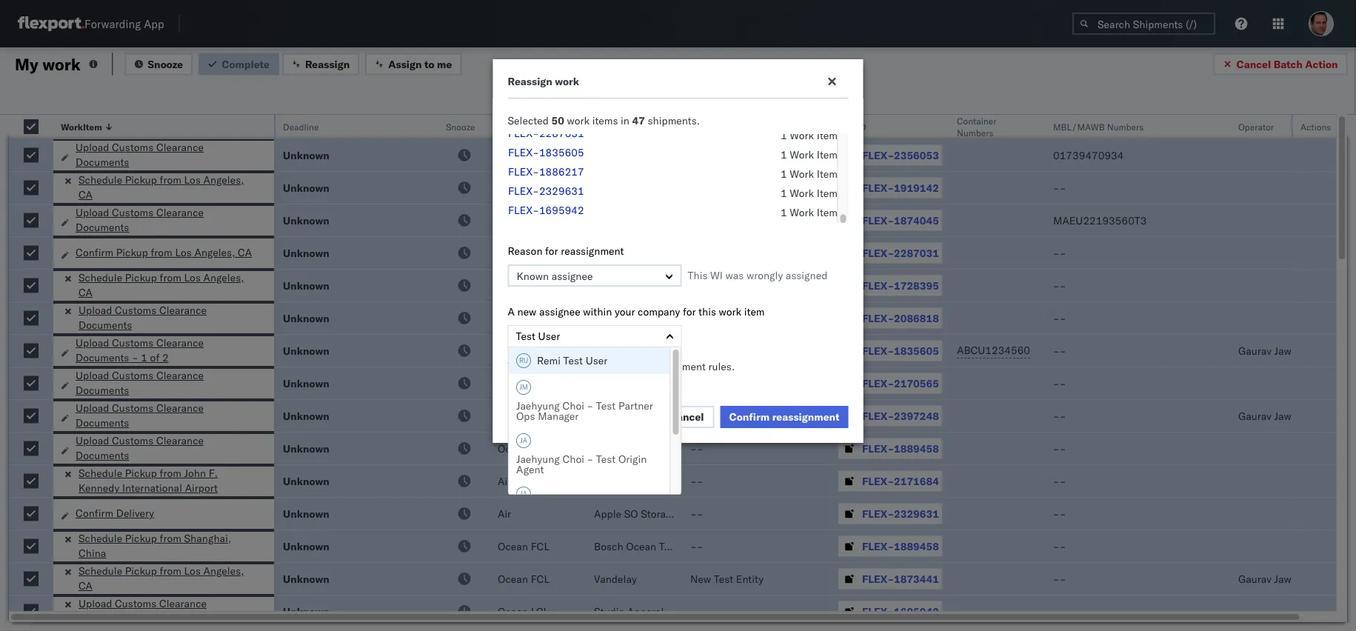 Task type: vqa. For each thing, say whether or not it's contained in the screenshot.
ABCU1234560
yes



Task type: describe. For each thing, give the bounding box(es) containing it.
schedule for vandelay
[[79, 565, 122, 577]]

jaehyung choi - test partner ops manager
[[516, 399, 653, 423]]

flex-2171684
[[862, 475, 939, 487]]

item for flex-2329631
[[817, 187, 838, 200]]

flex-1835605 link
[[508, 146, 584, 162]]

2 unknown from the top
[[283, 181, 330, 194]]

4 unknown from the top
[[283, 246, 330, 259]]

1 vertical spatial flex-2329631
[[862, 507, 939, 520]]

2
[[162, 351, 169, 364]]

7 ocean fcl from the top
[[498, 540, 550, 553]]

impact
[[599, 360, 631, 373]]

0 horizontal spatial flex-1695942
[[508, 204, 584, 217]]

test right new
[[714, 572, 734, 585]]

confirm delivery
[[76, 507, 154, 520]]

deadline
[[283, 121, 319, 132]]

schedule pickup from los angeles, ca for flexport demo consignee
[[79, 271, 244, 299]]

5 fcl from the top
[[531, 377, 550, 390]]

14 unknown from the top
[[283, 572, 330, 585]]

1 horizontal spatial 2287031
[[894, 246, 939, 259]]

confirm for confirm pickup from los angeles, ca
[[76, 246, 113, 259]]

test inside jaehyung choi - test partner ops manager
[[596, 399, 616, 412]]

action
[[1306, 57, 1338, 70]]

work up 50
[[555, 75, 579, 88]]

0 vertical spatial assignee
[[552, 270, 593, 283]]

6 ocean fcl from the top
[[498, 442, 550, 455]]

mode button
[[490, 118, 572, 133]]

bookings test consignee down integration test account - on ag
[[690, 181, 809, 194]]

4 ocean fcl from the top
[[498, 279, 550, 292]]

my work
[[15, 54, 81, 74]]

mode
[[498, 121, 521, 132]]

wrongly
[[747, 269, 783, 282]]

remi test user
[[537, 354, 607, 367]]

mbl/mawb
[[1053, 121, 1105, 132]]

rules.
[[709, 360, 735, 373]]

numbers for mbl/mawb numbers
[[1107, 121, 1144, 132]]

documents for flex-1874045's upload customs clearance documents link
[[76, 221, 129, 234]]

1 work item for flex-1835605
[[780, 148, 838, 161]]

choi for ops
[[562, 399, 584, 412]]

1 upload customs clearance documents button from the top
[[76, 140, 258, 171]]

this action will not impact the assignment rules.
[[508, 360, 735, 373]]

upload for flex-1874045's upload customs clearance documents link
[[76, 206, 109, 219]]

reassign button
[[282, 53, 359, 75]]

angeles, for flex-1873441
[[203, 565, 244, 577]]

- inside jaehyung choi - test partner ops manager
[[587, 399, 593, 412]]

from for flex-1919142
[[160, 173, 181, 186]]

3 ocean lcl from the top
[[498, 605, 549, 618]]

reassign for reassign work
[[508, 75, 552, 88]]

forwarding app
[[84, 17, 164, 31]]

customs for 2nd upload customs clearance documents button
[[112, 206, 154, 219]]

partner
[[618, 399, 653, 412]]

1919142
[[894, 181, 939, 194]]

1 vertical spatial 1835605
[[894, 344, 939, 357]]

1 1889458 from the top
[[894, 442, 939, 455]]

upload customs clearance documents for flex-2356053
[[76, 141, 204, 169]]

7 unknown from the top
[[283, 344, 330, 357]]

bookings test consignee up item
[[690, 279, 809, 292]]

los inside button
[[175, 246, 192, 259]]

1 schedule from the top
[[79, 173, 122, 186]]

jawla for flex-1873441
[[1275, 572, 1300, 585]]

maeu22193560t3
[[1053, 214, 1147, 227]]

10 unknown from the top
[[283, 442, 330, 455]]

5 ocean fcl from the top
[[498, 377, 550, 390]]

confirm pickup from los angeles, ca link
[[76, 245, 252, 260]]

assign to me
[[388, 57, 452, 70]]

abcu1234560
[[957, 344, 1031, 357]]

air for flex-2171684
[[498, 475, 511, 487]]

ca for flex-1873441
[[79, 579, 93, 592]]

1 vertical spatial assignee
[[539, 305, 581, 318]]

flex-1919142
[[862, 181, 939, 194]]

2397248
[[894, 409, 939, 422]]

customs for upload customs clearance documents button corresponding to flexport demo consignee
[[112, 369, 154, 382]]

6 fcl from the top
[[531, 442, 550, 455]]

1873441
[[894, 572, 939, 585]]

airport
[[185, 482, 218, 495]]

test down cancel button
[[659, 442, 679, 455]]

not
[[704, 507, 724, 520]]

entity
[[736, 572, 764, 585]]

7 fcl from the top
[[531, 540, 550, 553]]

client name
[[594, 121, 644, 132]]

reassign work
[[508, 75, 579, 88]]

item for flex-1695942
[[817, 206, 838, 219]]

from inside confirm pickup from los angeles, ca link
[[151, 246, 172, 259]]

flex id
[[839, 121, 867, 132]]

upload customs clearance documents button for vandelay
[[76, 401, 258, 432]]

assigned
[[786, 269, 828, 282]]

forwarding app link
[[18, 16, 164, 31]]

forwarding
[[84, 17, 141, 31]]

8 ocean fcl from the top
[[498, 572, 550, 585]]

flex-1873441
[[862, 572, 939, 585]]

from for flex-1728395
[[160, 271, 181, 284]]

pickup for flex-1919142
[[125, 173, 157, 186]]

demo for -
[[636, 377, 663, 390]]

1 inside upload customs clearance documents - 1 of 2
[[141, 351, 147, 364]]

0 vertical spatial reassignment
[[561, 244, 624, 257]]

bookings down wi
[[690, 312, 734, 324]]

jawla for flex-2397248
[[1275, 409, 1300, 422]]

work for flex-1695942
[[790, 206, 814, 219]]

agent
[[516, 463, 544, 476]]

pickup inside button
[[116, 246, 148, 259]]

lcl for upload customs clearance documents
[[531, 409, 549, 422]]

upload customs clearance documents button for bosch ocean test
[[76, 433, 258, 465]]

1 horizontal spatial 1695942
[[894, 605, 939, 618]]

0 vertical spatial 2287031
[[539, 127, 584, 140]]

this wi was wrongly assigned
[[688, 269, 828, 282]]

1 ocean fcl from the top
[[498, 181, 550, 194]]

work right 'my' on the top of the page
[[42, 54, 81, 74]]

1886217
[[539, 165, 584, 178]]

schedule pickup from john f. kennedy international airport
[[79, 467, 218, 495]]

6 resize handle column header from the left
[[665, 115, 683, 631]]

clearance for 'upload customs clearance documents - 1 of 2' link
[[156, 336, 204, 349]]

1874045
[[894, 214, 939, 227]]

documents for 'upload customs clearance documents - 1 of 2' link
[[76, 351, 129, 364]]

angeles, inside confirm pickup from los angeles, ca link
[[194, 246, 235, 259]]

2 ocean fcl from the top
[[498, 214, 550, 227]]

upload customs clearance documents - 1 of 2 button
[[76, 336, 258, 367]]

name
[[620, 121, 644, 132]]

upload for 'upload customs clearance documents - 1 of 2' link
[[76, 336, 109, 349]]

demo for bookings
[[636, 279, 663, 292]]

1728395
[[894, 279, 939, 292]]

ca inside button
[[238, 246, 252, 259]]

account
[[767, 149, 806, 162]]

item for flex-1886217
[[817, 167, 838, 180]]

manager
[[538, 410, 578, 423]]

50
[[552, 114, 564, 127]]

test right 'this'
[[737, 312, 756, 324]]

2 bosch ocean test from the top
[[594, 540, 679, 553]]

1 vandelay from the top
[[594, 344, 637, 357]]

consignee up item
[[759, 279, 809, 292]]

vandelay for --
[[594, 409, 637, 422]]

international
[[122, 482, 182, 495]]

my
[[15, 54, 38, 74]]

8 unknown from the top
[[283, 377, 330, 390]]

flex-2329631 link
[[508, 184, 584, 201]]

2 bosch from the top
[[594, 540, 623, 553]]

customs for bosch ocean test's upload customs clearance documents button
[[112, 434, 154, 447]]

3 resize handle column header from the left
[[421, 115, 439, 631]]

confirm for confirm delivery
[[76, 507, 113, 520]]

jm
[[519, 383, 528, 392]]

1 for 2329631
[[780, 187, 787, 200]]

will
[[562, 360, 578, 373]]

workitem button
[[53, 118, 259, 133]]

shanghai,
[[184, 532, 231, 545]]

consignee up 'this'
[[666, 279, 716, 292]]

apparel
[[627, 605, 664, 618]]

2 fcl from the top
[[531, 214, 550, 227]]

8 resize handle column header from the left
[[932, 115, 950, 631]]

cancel button
[[659, 406, 715, 428]]

apple
[[594, 507, 622, 520]]

integration test account - on ag
[[690, 149, 850, 162]]

bookings left the company
[[594, 312, 638, 324]]

1 resize handle column header from the left
[[36, 115, 53, 631]]

1 demo from the top
[[636, 246, 663, 259]]

1 flexport demo consignee from the top
[[594, 246, 716, 259]]

clearance for flex-1874045's upload customs clearance documents link
[[156, 206, 204, 219]]

test right your
[[640, 312, 660, 324]]

schedule pickup from los angeles, ca link for flexport demo consignee
[[79, 270, 255, 300]]

actions
[[1301, 121, 1332, 132]]

customs for upload customs clearance documents button related to vandelay
[[112, 402, 154, 415]]

items
[[592, 114, 618, 127]]

cancel for cancel batch action
[[1237, 57, 1271, 70]]

2170565
[[894, 377, 939, 390]]

documents for upload customs clearance documents link for flex-2397248
[[76, 416, 129, 429]]

in
[[621, 114, 630, 127]]

consignee button
[[683, 118, 816, 133]]

2171684
[[894, 475, 939, 487]]

4 resize handle column header from the left
[[473, 115, 490, 631]]

apple so storage (do not use)
[[594, 507, 754, 520]]

1 unknown from the top
[[283, 149, 330, 162]]

upload customs clearance documents button for flexport demo consignee
[[76, 368, 258, 399]]

work for flex-2287031
[[790, 129, 814, 142]]

cancel batch action button
[[1214, 53, 1348, 75]]

me
[[437, 57, 452, 70]]

was
[[726, 269, 744, 282]]

1 bosch from the top
[[594, 442, 623, 455]]

flexport for bookings
[[594, 279, 633, 292]]

list box containing remi test user
[[509, 347, 681, 534]]

gaurav for 2397248
[[1239, 409, 1272, 422]]

1 gaurav from the top
[[1239, 344, 1272, 357]]

jaehyung for ops
[[516, 399, 560, 412]]

ca for flex-1728395
[[79, 286, 93, 299]]

bookings test consignee down this wi was wrongly assigned
[[690, 312, 809, 324]]

schedule pickup from shanghai, china
[[79, 532, 231, 560]]

new test entity
[[690, 572, 764, 585]]

company
[[638, 305, 680, 318]]

1 for 1886217
[[780, 167, 787, 180]]

upload for upload customs clearance documents link for flex-2356053
[[76, 141, 109, 154]]

confirm reassignment
[[729, 410, 840, 423]]

0 vertical spatial flex-2287031
[[508, 127, 584, 140]]

numbers for container numbers
[[957, 127, 994, 138]]

bookings up 'this'
[[690, 279, 734, 292]]

item
[[744, 305, 765, 318]]

flex-2397248
[[862, 409, 939, 422]]

2 upload customs clearance documents button from the top
[[76, 205, 258, 236]]

1 schedule pickup from los angeles, ca from the top
[[79, 173, 244, 201]]

china
[[79, 547, 106, 560]]

gaurav for 1873441
[[1239, 572, 1272, 585]]

1 flex-1889458 from the top
[[862, 442, 939, 455]]

schedule pickup from los angeles, ca for vandelay
[[79, 565, 244, 592]]

5 unknown from the top
[[283, 279, 330, 292]]

customs up upload customs clearance documents - 1 of 2
[[115, 304, 157, 317]]

to
[[424, 57, 435, 70]]

item for flex-1835605
[[817, 148, 838, 161]]

test down consignee button at top right
[[744, 149, 764, 162]]

gaurav jawla for flex-1873441
[[1239, 572, 1300, 585]]

schedule for bosch ocean test
[[79, 532, 122, 545]]

snooze inside button
[[148, 57, 183, 70]]

shipments.
[[648, 114, 700, 127]]

confirm pickup from los angeles, ca
[[76, 246, 252, 259]]

13 unknown from the top
[[283, 540, 330, 553]]

5 resize handle column header from the left
[[569, 115, 587, 631]]



Task type: locate. For each thing, give the bounding box(es) containing it.
2 vertical spatial confirm
[[76, 507, 113, 520]]

1 for 1695942
[[780, 206, 787, 219]]

0 horizontal spatial flex-2329631
[[508, 184, 584, 197]]

11 unknown from the top
[[283, 475, 330, 487]]

0 vertical spatial 2329631
[[539, 184, 584, 197]]

1 for 1835605
[[780, 148, 787, 161]]

angeles, for flex-1919142
[[203, 173, 244, 186]]

3 gaurav jawla from the top
[[1239, 572, 1300, 585]]

0 horizontal spatial reassign
[[305, 57, 350, 70]]

upload customs clearance documents for flex-2397248
[[76, 402, 204, 429]]

5 upload customs clearance documents button from the top
[[76, 433, 258, 465]]

1 vertical spatial choi
[[562, 453, 584, 466]]

2 jaehyung from the top
[[516, 453, 560, 466]]

None field
[[516, 326, 562, 345]]

2 resize handle column header from the left
[[256, 115, 274, 631]]

schedule for flexport demo consignee
[[79, 271, 122, 284]]

los for flex-1728395
[[184, 271, 201, 284]]

snooze left mode
[[446, 121, 475, 132]]

confirm reassignment button
[[721, 406, 849, 428]]

(do
[[680, 507, 701, 520]]

bookings test consignee up the
[[594, 312, 712, 324]]

2287031 up the flex-1835605 link
[[539, 127, 584, 140]]

assignment
[[652, 360, 706, 373]]

vandelay for new test entity
[[594, 572, 637, 585]]

flex-1919142 button
[[839, 177, 942, 198], [839, 177, 942, 198]]

1 jaehyung from the top
[[516, 399, 560, 412]]

1 jawla from the top
[[1275, 344, 1300, 357]]

pickup for flex-2171684
[[125, 467, 157, 480]]

los for flex-1919142
[[184, 173, 201, 186]]

2 flexport demo consignee from the top
[[594, 279, 716, 292]]

new
[[518, 305, 537, 318]]

schedule inside schedule pickup from john f. kennedy international airport
[[79, 467, 122, 480]]

consignee inside consignee button
[[690, 121, 733, 132]]

flex-2287031 down flex-1874045
[[862, 246, 939, 259]]

1 vertical spatial 2329631
[[894, 507, 939, 520]]

0 horizontal spatial 2329631
[[539, 184, 584, 197]]

1695942
[[539, 204, 584, 217], [894, 605, 939, 618]]

2 vertical spatial jawla
[[1275, 572, 1300, 585]]

confirm delivery button
[[76, 506, 154, 522]]

test left origin
[[596, 453, 616, 466]]

1 horizontal spatial flex-1695942
[[862, 605, 939, 618]]

2 vertical spatial flexport
[[594, 377, 633, 390]]

flex
[[839, 121, 855, 132]]

choi inside jaehyung choi - test partner ops manager
[[562, 399, 584, 412]]

1 work from the top
[[790, 129, 814, 142]]

1 horizontal spatial 1835605
[[894, 344, 939, 357]]

clearance for upload customs clearance documents link for flex-2397248
[[156, 402, 204, 415]]

unknown
[[283, 149, 330, 162], [283, 181, 330, 194], [283, 214, 330, 227], [283, 246, 330, 259], [283, 279, 330, 292], [283, 312, 330, 324], [283, 344, 330, 357], [283, 377, 330, 390], [283, 409, 330, 422], [283, 442, 330, 455], [283, 475, 330, 487], [283, 507, 330, 520], [283, 540, 330, 553], [283, 572, 330, 585], [283, 605, 330, 618]]

id
[[858, 121, 867, 132]]

4 schedule from the top
[[79, 532, 122, 545]]

0 vertical spatial choi
[[562, 399, 584, 412]]

f.
[[209, 467, 218, 480]]

jaehyung down jm
[[516, 399, 560, 412]]

8 fcl from the top
[[531, 572, 550, 585]]

flex-2329631 button
[[839, 503, 942, 524], [839, 503, 942, 524]]

from for flex-1889458
[[160, 532, 181, 545]]

los for flex-1873441
[[184, 565, 201, 577]]

1 lcl from the top
[[531, 344, 549, 357]]

flexport demo consignee for --
[[594, 377, 716, 390]]

2 vertical spatial ocean lcl
[[498, 605, 549, 618]]

flexport
[[594, 246, 633, 259], [594, 279, 633, 292], [594, 377, 633, 390]]

flex-1835605 up flex-2170565
[[862, 344, 939, 357]]

reassign up selected
[[508, 75, 552, 88]]

0 vertical spatial 1835605
[[539, 146, 584, 159]]

3 schedule pickup from los angeles, ca from the top
[[79, 565, 244, 592]]

upload customs clearance documents link for flex-2397248
[[76, 401, 258, 430]]

2 vertical spatial gaurav
[[1239, 572, 1272, 585]]

so
[[624, 507, 638, 520]]

2 vertical spatial gaurav jawla
[[1239, 572, 1300, 585]]

5 item from the top
[[817, 206, 838, 219]]

0 horizontal spatial this
[[508, 360, 528, 373]]

- inside upload customs clearance documents - 1 of 2
[[132, 351, 138, 364]]

schedule pickup from los angeles, ca down schedule pickup from shanghai, china "link"
[[79, 565, 244, 592]]

0 vertical spatial for
[[545, 244, 558, 257]]

2 air from the top
[[498, 312, 511, 324]]

2 choi from the top
[[562, 453, 584, 466]]

1695942 down flex-2329631 link
[[539, 204, 584, 217]]

1 work item for flex-1695942
[[780, 206, 838, 219]]

schedule pickup from john f. kennedy international airport link
[[79, 466, 255, 496]]

5 work from the top
[[790, 206, 814, 219]]

consignee down account
[[759, 181, 809, 194]]

flex-2287031 up the flex-1835605 link
[[508, 127, 584, 140]]

upload customs clearance documents link for flex-2356053
[[76, 140, 258, 170]]

numbers inside mbl/mawb numbers button
[[1107, 121, 1144, 132]]

schedule down confirm pickup from los angeles, ca button
[[79, 271, 122, 284]]

0 vertical spatial this
[[688, 269, 708, 282]]

this left wi
[[688, 269, 708, 282]]

customs
[[112, 141, 154, 154], [112, 206, 154, 219], [115, 304, 157, 317], [112, 336, 154, 349], [112, 369, 154, 382], [112, 402, 154, 415], [112, 434, 154, 447]]

assign to me button
[[365, 53, 462, 75]]

1 air from the top
[[498, 149, 511, 162]]

container numbers button
[[950, 112, 1031, 139]]

flex-1889458
[[862, 442, 939, 455], [862, 540, 939, 553]]

flex-1695942
[[508, 204, 584, 217], [862, 605, 939, 618]]

1 work item for flex-2287031
[[780, 129, 838, 142]]

flexport demo consignee for bookings test consignee
[[594, 279, 716, 292]]

12 unknown from the top
[[283, 507, 330, 520]]

test down apple so storage (do not use)
[[659, 540, 679, 553]]

2 schedule from the top
[[79, 271, 122, 284]]

3 vandelay from the top
[[594, 572, 637, 585]]

lcl for upload customs clearance documents - 1 of 2
[[531, 344, 549, 357]]

reassign for reassign
[[305, 57, 350, 70]]

3 ocean fcl from the top
[[498, 246, 550, 259]]

bosch down "apple"
[[594, 540, 623, 553]]

0 vertical spatial jaehyung
[[516, 399, 560, 412]]

1 vertical spatial flexport demo consignee
[[594, 279, 716, 292]]

numbers down the container
[[957, 127, 994, 138]]

ops
[[516, 410, 535, 423]]

flex-2356053 button
[[839, 145, 942, 166], [839, 145, 942, 166]]

customs for 1st upload customs clearance documents button
[[112, 141, 154, 154]]

1 fcl from the top
[[531, 181, 550, 194]]

reason
[[508, 244, 543, 257]]

1 vertical spatial 1889458
[[894, 540, 939, 553]]

3 work from the top
[[790, 167, 814, 180]]

consignee down assignment on the bottom of page
[[666, 377, 716, 390]]

2 jawla from the top
[[1275, 409, 1300, 422]]

1835605 up 2170565
[[894, 344, 939, 357]]

gaurav
[[1239, 344, 1272, 357], [1239, 409, 1272, 422], [1239, 572, 1272, 585]]

air for flex-2329631
[[498, 507, 511, 520]]

schedule pickup from los angeles, ca link down workitem button
[[79, 173, 255, 202]]

action
[[530, 360, 560, 373]]

schedule
[[79, 173, 122, 186], [79, 271, 122, 284], [79, 467, 122, 480], [79, 532, 122, 545], [79, 565, 122, 577]]

test inside jaehyung choi - test origin agent
[[596, 453, 616, 466]]

2 flex-1889458 from the top
[[862, 540, 939, 553]]

2 lcl from the top
[[531, 409, 549, 422]]

flex-1889458 up flex-2171684
[[862, 442, 939, 455]]

numbers inside container numbers
[[957, 127, 994, 138]]

1 vertical spatial jawla
[[1275, 409, 1300, 422]]

0 vertical spatial jawla
[[1275, 344, 1300, 357]]

1 choi from the top
[[562, 399, 584, 412]]

test left partner
[[596, 399, 616, 412]]

1 ocean lcl from the top
[[498, 344, 549, 357]]

3 schedule from the top
[[79, 467, 122, 480]]

0 vertical spatial flex-1889458
[[862, 442, 939, 455]]

2 vertical spatial demo
[[636, 377, 663, 390]]

resize handle column header
[[36, 115, 53, 631], [256, 115, 274, 631], [421, 115, 439, 631], [473, 115, 490, 631], [569, 115, 587, 631], [665, 115, 683, 631], [813, 115, 831, 631], [932, 115, 950, 631], [1028, 115, 1046, 631], [1213, 115, 1231, 631], [1310, 115, 1328, 631], [1319, 115, 1336, 631]]

Search Shipments (/) text field
[[1073, 13, 1216, 35]]

1 vertical spatial vandelay
[[594, 409, 637, 422]]

this up jm
[[508, 360, 528, 373]]

consignee down wrongly
[[759, 312, 809, 324]]

1 vertical spatial for
[[683, 305, 696, 318]]

0 horizontal spatial cancel
[[670, 410, 704, 423]]

2 gaurav from the top
[[1239, 409, 1272, 422]]

1 1 work item from the top
[[780, 129, 838, 142]]

consignee up integration
[[690, 121, 733, 132]]

2 schedule pickup from los angeles, ca from the top
[[79, 271, 244, 299]]

0 vertical spatial snooze
[[148, 57, 183, 70]]

mbl/mawb numbers button
[[1046, 118, 1216, 133]]

3 flexport demo consignee from the top
[[594, 377, 716, 390]]

1 for 2287031
[[780, 129, 787, 142]]

schedule down 'china'
[[79, 565, 122, 577]]

pickup inside schedule pickup from shanghai, china
[[125, 532, 157, 545]]

assignee right 'new'
[[539, 305, 581, 318]]

schedule pickup from los angeles, ca down confirm pickup from los angeles, ca button
[[79, 271, 244, 299]]

work for flex-1886217
[[790, 167, 814, 180]]

1 vertical spatial gaurav
[[1239, 409, 1272, 422]]

upload for upload customs clearance documents link for flex-2397248
[[76, 402, 109, 415]]

1 horizontal spatial numbers
[[1107, 121, 1144, 132]]

bosch ocean test
[[594, 442, 679, 455], [594, 540, 679, 553]]

2 schedule pickup from los angeles, ca link from the top
[[79, 270, 255, 300]]

ca for flex-1919142
[[79, 188, 93, 201]]

angeles, for flex-1728395
[[203, 271, 244, 284]]

vandelay up the studio
[[594, 572, 637, 585]]

0 vertical spatial lcl
[[531, 344, 549, 357]]

4 item from the top
[[817, 187, 838, 200]]

flex-2287031 link
[[508, 127, 584, 143]]

flex-1835605 down flex-2287031 link
[[508, 146, 584, 159]]

3 item from the top
[[817, 167, 838, 180]]

0 horizontal spatial reassignment
[[561, 244, 624, 257]]

3 1 work item from the top
[[780, 167, 838, 180]]

7 resize handle column header from the left
[[813, 115, 831, 631]]

flex-2171684 button
[[839, 471, 942, 492], [839, 471, 942, 492]]

1 vertical spatial schedule pickup from los angeles, ca link
[[79, 270, 255, 300]]

2 ocean lcl from the top
[[498, 409, 549, 422]]

1 vertical spatial cancel
[[670, 410, 704, 423]]

1 vertical spatial jaehyung
[[516, 453, 560, 466]]

2 flexport from the top
[[594, 279, 633, 292]]

schedule pickup from los angeles, ca link down schedule pickup from shanghai, china "link"
[[79, 564, 255, 593]]

flex-2329631 down flex-2171684
[[862, 507, 939, 520]]

workitem
[[61, 121, 102, 132]]

1 vertical spatial bosch ocean test
[[594, 540, 679, 553]]

0 vertical spatial ocean lcl
[[498, 344, 549, 357]]

flexport demo consignee
[[594, 246, 716, 259], [594, 279, 716, 292], [594, 377, 716, 390]]

0 vertical spatial vandelay
[[594, 344, 637, 357]]

customs up schedule pickup from john f. kennedy international airport
[[112, 434, 154, 447]]

1 vertical spatial demo
[[636, 279, 663, 292]]

a
[[508, 305, 515, 318]]

2 vertical spatial flexport demo consignee
[[594, 377, 716, 390]]

upload customs clearance documents link for flex-1889458
[[76, 433, 258, 463]]

work for flex-2329631
[[790, 187, 814, 200]]

4 fcl from the top
[[531, 279, 550, 292]]

1889458
[[894, 442, 939, 455], [894, 540, 939, 553]]

2 vandelay from the top
[[594, 409, 637, 422]]

flex-1886217
[[508, 165, 584, 178]]

choi inside jaehyung choi - test origin agent
[[562, 453, 584, 466]]

choi for agent
[[562, 453, 584, 466]]

jaehyung inside jaehyung choi - test partner ops manager
[[516, 399, 560, 412]]

bosch ocean test down so
[[594, 540, 679, 553]]

0 vertical spatial 1889458
[[894, 442, 939, 455]]

1 vertical spatial flexport
[[594, 279, 633, 292]]

1 gaurav jawla from the top
[[1239, 344, 1300, 357]]

2287031
[[539, 127, 584, 140], [894, 246, 939, 259]]

jaehyung down ja
[[516, 453, 560, 466]]

vandelay up origin
[[594, 409, 637, 422]]

1835605 up 1886217
[[539, 146, 584, 159]]

documents for upload customs clearance documents link for flex-2356053
[[76, 156, 129, 169]]

2329631 down 1886217
[[539, 184, 584, 197]]

1 vertical spatial reassign
[[508, 75, 552, 88]]

2329631 down 2171684
[[894, 507, 939, 520]]

pickup for flex-1873441
[[125, 565, 157, 577]]

air for flex-2356053
[[498, 149, 511, 162]]

0 horizontal spatial for
[[545, 244, 558, 257]]

reassign up deadline button
[[305, 57, 350, 70]]

1 flexport from the top
[[594, 246, 633, 259]]

cancel left batch
[[1237, 57, 1271, 70]]

flex-2329631 down flex-1886217 link
[[508, 184, 584, 197]]

1 vertical spatial gaurav jawla
[[1239, 409, 1300, 422]]

1 vertical spatial bosch
[[594, 540, 623, 553]]

upload customs clearance documents for flex-1874045
[[76, 206, 204, 234]]

test up item
[[737, 279, 756, 292]]

confirm delivery link
[[76, 506, 154, 521]]

1695942 down 1873441
[[894, 605, 939, 618]]

reassignment
[[561, 244, 624, 257], [772, 410, 840, 423]]

documents for flex-1889458 upload customs clearance documents link
[[76, 449, 129, 462]]

3 schedule pickup from los angeles, ca link from the top
[[79, 564, 255, 593]]

flexport for -
[[594, 377, 633, 390]]

for up known assignee
[[545, 244, 558, 257]]

0 vertical spatial flexport demo consignee
[[594, 246, 716, 259]]

2 1889458 from the top
[[894, 540, 939, 553]]

container
[[957, 115, 997, 126]]

upload for flex-1889458 upload customs clearance documents link
[[76, 434, 109, 447]]

flex-1835605
[[508, 146, 584, 159], [862, 344, 939, 357]]

1 vertical spatial schedule pickup from los angeles, ca
[[79, 271, 244, 299]]

test left user
[[563, 354, 583, 367]]

consignee up wi
[[666, 246, 716, 259]]

1889458 up 1873441
[[894, 540, 939, 553]]

mbl/mawb numbers
[[1053, 121, 1144, 132]]

1 horizontal spatial flex-1835605
[[862, 344, 939, 357]]

reassignment inside button
[[772, 410, 840, 423]]

0 vertical spatial gaurav
[[1239, 344, 1272, 357]]

pickup inside schedule pickup from john f. kennedy international airport
[[125, 467, 157, 480]]

confirm for confirm reassignment
[[729, 410, 770, 423]]

47
[[632, 114, 645, 127]]

known
[[517, 270, 549, 283]]

kennedy
[[79, 482, 119, 495]]

assign
[[388, 57, 422, 70]]

1889458 up 2171684
[[894, 442, 939, 455]]

work for flex-1835605
[[790, 148, 814, 161]]

1 vertical spatial snooze
[[446, 121, 475, 132]]

use)
[[727, 507, 754, 520]]

flex-1874045 button
[[839, 210, 942, 231], [839, 210, 942, 231]]

flex-2287031 button
[[839, 243, 942, 263], [839, 243, 942, 263]]

0 vertical spatial confirm
[[76, 246, 113, 259]]

flex-1695942 down flex-2329631 link
[[508, 204, 584, 217]]

1 horizontal spatial for
[[683, 305, 696, 318]]

2287031 up 1728395
[[894, 246, 939, 259]]

- inside jaehyung choi - test origin agent
[[587, 453, 593, 466]]

6 unknown from the top
[[283, 312, 330, 324]]

for left 'this'
[[683, 305, 696, 318]]

12 resize handle column header from the left
[[1319, 115, 1336, 631]]

integration
[[690, 149, 742, 162]]

ocean lcl for upload customs clearance documents - 1 of 2
[[498, 344, 549, 357]]

work right 50
[[567, 114, 590, 127]]

3 unknown from the top
[[283, 214, 330, 227]]

1 work item for flex-2329631
[[780, 187, 838, 200]]

test down integration test account - on ag
[[737, 181, 756, 194]]

selected
[[508, 114, 549, 127]]

known assignee
[[517, 270, 593, 283]]

clearance for upload customs clearance documents link for flex-2356053
[[156, 141, 204, 154]]

2 vertical spatial lcl
[[531, 605, 549, 618]]

1 vertical spatial 1695942
[[894, 605, 939, 618]]

0 horizontal spatial numbers
[[957, 127, 994, 138]]

3 demo from the top
[[636, 377, 663, 390]]

bookings down integration
[[690, 181, 734, 194]]

upload inside upload customs clearance documents - 1 of 2
[[76, 336, 109, 349]]

bosch ocean test down partner
[[594, 442, 679, 455]]

15 unknown from the top
[[283, 605, 330, 618]]

11 resize handle column header from the left
[[1310, 115, 1328, 631]]

reason for reassignment
[[508, 244, 624, 257]]

container numbers
[[957, 115, 997, 138]]

choi right agent
[[562, 453, 584, 466]]

pickup for flex-1728395
[[125, 271, 157, 284]]

from for flex-2171684
[[160, 467, 181, 480]]

1 vertical spatial flex-1835605
[[862, 344, 939, 357]]

None checkbox
[[24, 119, 39, 134], [24, 180, 39, 195], [24, 213, 39, 228], [24, 278, 39, 293], [24, 311, 39, 326], [24, 343, 39, 358], [24, 474, 39, 489], [24, 572, 39, 586], [24, 119, 39, 134], [24, 180, 39, 195], [24, 213, 39, 228], [24, 278, 39, 293], [24, 311, 39, 326], [24, 343, 39, 358], [24, 474, 39, 489], [24, 572, 39, 586]]

1 vertical spatial flex-1889458
[[862, 540, 939, 553]]

ocean lcl for upload customs clearance documents
[[498, 409, 549, 422]]

new
[[690, 572, 711, 585]]

flexport. image
[[18, 16, 84, 31]]

clearance inside upload customs clearance documents - 1 of 2
[[156, 336, 204, 349]]

vandelay up impact
[[594, 344, 637, 357]]

bookings
[[690, 181, 734, 194], [690, 279, 734, 292], [594, 312, 638, 324], [690, 312, 734, 324]]

choi down the "will"
[[562, 399, 584, 412]]

0 horizontal spatial 2287031
[[539, 127, 584, 140]]

confirm inside button
[[76, 507, 113, 520]]

5 schedule from the top
[[79, 565, 122, 577]]

wi
[[711, 269, 723, 282]]

0 horizontal spatial flex-1835605
[[508, 146, 584, 159]]

1835605
[[539, 146, 584, 159], [894, 344, 939, 357]]

0 vertical spatial gaurav jawla
[[1239, 344, 1300, 357]]

1 vertical spatial this
[[508, 360, 528, 373]]

1 horizontal spatial reassign
[[508, 75, 552, 88]]

flex-2356053
[[862, 149, 939, 162]]

4 work from the top
[[790, 187, 814, 200]]

this for this action will not impact the assignment rules.
[[508, 360, 528, 373]]

upload customs clearance documents
[[76, 141, 204, 169], [76, 206, 204, 234], [79, 304, 207, 332], [76, 369, 204, 397], [76, 402, 204, 429], [76, 434, 204, 462]]

flex-2287031
[[508, 127, 584, 140], [862, 246, 939, 259]]

flex-1835605 button
[[839, 340, 942, 361], [839, 340, 942, 361]]

0 horizontal spatial 1835605
[[539, 146, 584, 159]]

3 fcl from the top
[[531, 246, 550, 259]]

reassign inside button
[[305, 57, 350, 70]]

list box
[[509, 347, 681, 534]]

snooze button
[[125, 53, 193, 75]]

1 bosch ocean test from the top
[[594, 442, 679, 455]]

1 horizontal spatial 2329631
[[894, 507, 939, 520]]

work right 'this'
[[719, 305, 742, 318]]

0 vertical spatial bosch
[[594, 442, 623, 455]]

from for flex-1873441
[[160, 565, 181, 577]]

vandelay
[[594, 344, 637, 357], [594, 409, 637, 422], [594, 572, 637, 585]]

numbers right mbl/mawb
[[1107, 121, 1144, 132]]

from inside schedule pickup from john f. kennedy international airport
[[160, 467, 181, 480]]

0 vertical spatial flex-1695942
[[508, 204, 584, 217]]

9 resize handle column header from the left
[[1028, 115, 1046, 631]]

1 vertical spatial 2287031
[[894, 246, 939, 259]]

10 resize handle column header from the left
[[1213, 115, 1231, 631]]

documents inside upload customs clearance documents - 1 of 2
[[76, 351, 129, 364]]

schedule inside schedule pickup from shanghai, china
[[79, 532, 122, 545]]

upload customs clearance documents link for flex-1874045
[[76, 205, 258, 235]]

flex-1695942 down flex-1873441
[[862, 605, 939, 618]]

2 item from the top
[[817, 148, 838, 161]]

customs down the of on the left bottom of page
[[112, 402, 154, 415]]

9 unknown from the top
[[283, 409, 330, 422]]

customs down workitem button
[[112, 141, 154, 154]]

pickup
[[125, 173, 157, 186], [116, 246, 148, 259], [125, 271, 157, 284], [125, 467, 157, 480], [125, 532, 157, 545], [125, 565, 157, 577]]

2 1 work item from the top
[[780, 148, 838, 161]]

clearance for flex-1889458 upload customs clearance documents link
[[156, 434, 204, 447]]

1 work item for flex-1886217
[[780, 167, 838, 180]]

2 vertical spatial schedule pickup from los angeles, ca
[[79, 565, 244, 592]]

1 vertical spatial flex-1695942
[[862, 605, 939, 618]]

3 lcl from the top
[[531, 605, 549, 618]]

3 upload customs clearance documents button from the top
[[76, 368, 258, 399]]

1 horizontal spatial this
[[688, 269, 708, 282]]

1 horizontal spatial flex-2287031
[[862, 246, 939, 259]]

flex-2329631
[[508, 184, 584, 197], [862, 507, 939, 520]]

customs down upload customs clearance documents - 1 of 2
[[112, 369, 154, 382]]

consignee up assignment on the bottom of page
[[663, 312, 712, 324]]

pickup for flex-1889458
[[125, 532, 157, 545]]

None checkbox
[[24, 148, 39, 163], [24, 246, 39, 260], [24, 376, 39, 391], [24, 409, 39, 423], [24, 441, 39, 456], [24, 506, 39, 521], [24, 539, 39, 554], [24, 604, 39, 619], [24, 148, 39, 163], [24, 246, 39, 260], [24, 376, 39, 391], [24, 409, 39, 423], [24, 441, 39, 456], [24, 506, 39, 521], [24, 539, 39, 554], [24, 604, 39, 619]]

angeles,
[[203, 173, 244, 186], [194, 246, 235, 259], [203, 271, 244, 284], [203, 565, 244, 577]]

0 vertical spatial schedule pickup from los angeles, ca link
[[79, 173, 255, 202]]

snooze down app
[[148, 57, 183, 70]]

customs up 'confirm pickup from los angeles, ca'
[[112, 206, 154, 219]]

3 gaurav from the top
[[1239, 572, 1272, 585]]

5 1 work item from the top
[[780, 206, 838, 219]]

item for flex-2287031
[[817, 129, 838, 142]]

1 vertical spatial confirm
[[729, 410, 770, 423]]

1 horizontal spatial flex-2329631
[[862, 507, 939, 520]]

jaehyung for agent
[[516, 453, 560, 466]]

0 vertical spatial bosch ocean test
[[594, 442, 679, 455]]

of
[[150, 351, 159, 364]]

4 air from the top
[[498, 507, 511, 520]]

1 vertical spatial reassignment
[[772, 410, 840, 423]]

4 upload customs clearance documents button from the top
[[76, 401, 258, 432]]

schedule up 'china'
[[79, 532, 122, 545]]

1 vertical spatial lcl
[[531, 409, 549, 422]]

1 horizontal spatial cancel
[[1237, 57, 1271, 70]]

1 schedule pickup from los angeles, ca link from the top
[[79, 173, 255, 202]]

1 vertical spatial flex-2287031
[[862, 246, 939, 259]]

ag
[[836, 149, 850, 162]]

storage
[[641, 507, 677, 520]]

assignee down 'reason for reassignment'
[[552, 270, 593, 283]]

cancel for cancel
[[670, 410, 704, 423]]

1 vertical spatial ocean lcl
[[498, 409, 549, 422]]

0 vertical spatial flex-2329631
[[508, 184, 584, 197]]

flex-1889458 button
[[839, 438, 942, 459], [839, 438, 942, 459], [839, 536, 942, 557], [839, 536, 942, 557]]

4 1 work item from the top
[[780, 187, 838, 200]]

0 horizontal spatial 1695942
[[539, 204, 584, 217]]

upload customs clearance documents for flex-1889458
[[76, 434, 204, 462]]

0 vertical spatial schedule pickup from los angeles, ca
[[79, 173, 244, 201]]

3 jawla from the top
[[1275, 572, 1300, 585]]

0 horizontal spatial flex-2287031
[[508, 127, 584, 140]]

2 work from the top
[[790, 148, 814, 161]]

customs inside upload customs clearance documents - 1 of 2
[[112, 336, 154, 349]]

user
[[585, 354, 607, 367]]

0 vertical spatial cancel
[[1237, 57, 1271, 70]]

schedule up "kennedy"
[[79, 467, 122, 480]]

jaehyung inside jaehyung choi - test origin agent
[[516, 453, 560, 466]]

2086818
[[894, 312, 939, 324]]

flex-2086818 button
[[839, 308, 942, 329], [839, 308, 942, 329]]

this for this wi was wrongly assigned
[[688, 269, 708, 282]]

bosch down jaehyung choi - test partner ops manager
[[594, 442, 623, 455]]

confirm pickup from los angeles, ca button
[[76, 245, 252, 262]]

customs up the of on the left bottom of page
[[112, 336, 154, 349]]

client
[[594, 121, 618, 132]]

0 vertical spatial flexport
[[594, 246, 633, 259]]

ocean
[[498, 181, 528, 194], [498, 214, 528, 227], [498, 246, 528, 259], [498, 279, 528, 292], [498, 344, 528, 357], [498, 377, 528, 390], [498, 409, 528, 422], [498, 442, 528, 455], [626, 442, 657, 455], [498, 540, 528, 553], [626, 540, 657, 553], [498, 572, 528, 585], [498, 605, 528, 618]]

from inside schedule pickup from shanghai, china
[[160, 532, 181, 545]]

2 vertical spatial schedule pickup from los angeles, ca link
[[79, 564, 255, 593]]

schedule pickup from los angeles, ca down workitem button
[[79, 173, 244, 201]]

schedule pickup from los angeles, ca link down confirm pickup from los angeles, ca button
[[79, 270, 255, 300]]

flex-1889458 up flex-1873441
[[862, 540, 939, 553]]

cancel down assignment on the bottom of page
[[670, 410, 704, 423]]

schedule down workitem
[[79, 173, 122, 186]]

jaehyung choi - test origin agent
[[516, 453, 647, 476]]

customs for upload customs clearance documents - 1 of 2 button
[[112, 336, 154, 349]]



